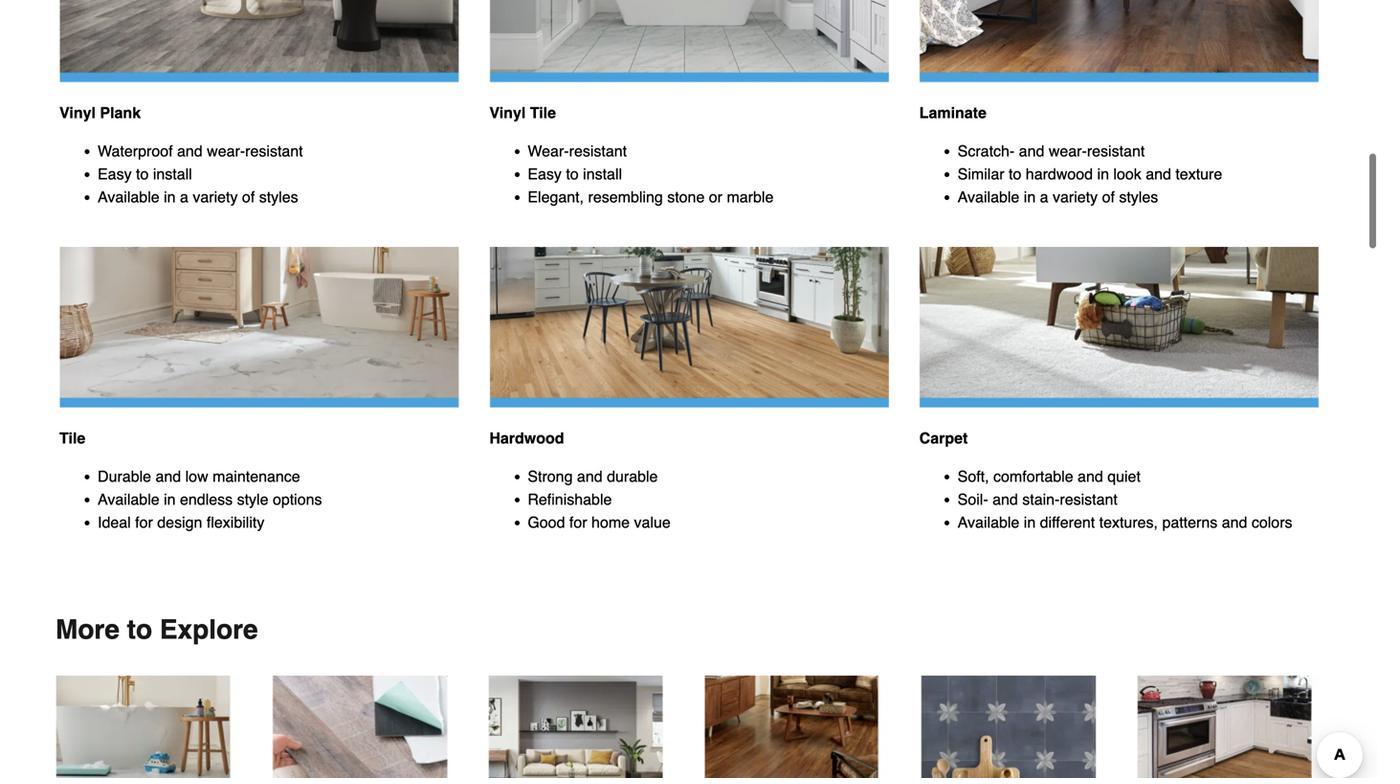 Task type: describe. For each thing, give the bounding box(es) containing it.
or
[[709, 188, 723, 206]]

vinyl tile
[[490, 104, 556, 121]]

a living room with chairs and a wire basket of dog toys on plush white carpet. image
[[920, 247, 1320, 408]]

and inside the durable and low maintenance available in endless style options ideal for design flexibility
[[156, 468, 181, 485]]

hardwood
[[1026, 165, 1094, 183]]

a kitchen with wood cutting boards, utensils and gray-and-white backsplash floral tile. image
[[921, 676, 1107, 779]]

of inside waterproof and wear-resistant easy to install available in a variety of styles
[[242, 188, 255, 206]]

install inside waterproof and wear-resistant easy to install available in a variety of styles
[[153, 165, 192, 183]]

endless
[[180, 491, 233, 508]]

0 horizontal spatial tile
[[59, 429, 86, 447]]

a bathroom with a white freestanding bathtub and water on a white waterproof floor. image
[[56, 676, 241, 779]]

maintenance
[[213, 468, 300, 485]]

textures,
[[1100, 514, 1159, 531]]

available inside soft, comfortable and quiet soil- and stain-resistant available in different textures, patterns and colors
[[958, 514, 1020, 531]]

home
[[592, 514, 630, 531]]

a inside scratch- and wear-resistant similar to hardwood in look and texture available in a variety of styles
[[1041, 188, 1049, 206]]

design
[[157, 514, 202, 531]]

soil-
[[958, 491, 989, 508]]

durable
[[607, 468, 658, 485]]

wear-resistant easy to install elegant, resembling stone or marble
[[528, 142, 774, 206]]

for inside strong and durable refinishable good for home value
[[570, 514, 588, 531]]

in inside waterproof and wear-resistant easy to install available in a variety of styles
[[164, 188, 176, 206]]

a kitchen with a table and three black chairs on an oak hardwood floor. image
[[490, 247, 889, 408]]

a bathroom with a freestanding white bathtub and gray vinyl tile flooring. image
[[490, 0, 889, 82]]

resistant inside wear-resistant easy to install elegant, resembling stone or marble
[[569, 142, 627, 160]]

a living room with a cream sofa, a gray accent wall and light oak luxury vinyl plank flooring. image
[[488, 676, 674, 779]]

and right the "look" on the top of page
[[1146, 165, 1172, 183]]

scratch- and wear-resistant similar to hardwood in look and texture available in a variety of styles
[[958, 142, 1223, 206]]

patterns
[[1163, 514, 1218, 531]]

plank
[[100, 104, 141, 121]]

value
[[634, 514, 671, 531]]

install inside wear-resistant easy to install elegant, resembling stone or marble
[[583, 165, 622, 183]]

waterproof
[[98, 142, 173, 160]]

good
[[528, 514, 565, 531]]

styles inside scratch- and wear-resistant similar to hardwood in look and texture available in a variety of styles
[[1120, 188, 1159, 206]]

more to explore
[[56, 615, 258, 645]]

flexibility
[[207, 514, 265, 531]]

variety inside scratch- and wear-resistant similar to hardwood in look and texture available in a variety of styles
[[1053, 188, 1099, 206]]

in down hardwood
[[1024, 188, 1036, 206]]

stain-
[[1023, 491, 1060, 508]]

and left quiet
[[1078, 468, 1104, 485]]

easy inside wear-resistant easy to install elegant, resembling stone or marble
[[528, 165, 562, 183]]

wear- for install
[[207, 142, 245, 160]]

refinishable
[[528, 491, 612, 508]]

ideal
[[98, 514, 131, 531]]

durable
[[98, 468, 151, 485]]

carpet
[[920, 429, 968, 447]]

available inside scratch- and wear-resistant similar to hardwood in look and texture available in a variety of styles
[[958, 188, 1020, 206]]

and up hardwood
[[1020, 142, 1045, 160]]

scratch-
[[958, 142, 1015, 160]]

vinyl for vinyl plank
[[59, 104, 96, 121]]

stone
[[668, 188, 705, 206]]

for inside the durable and low maintenance available in endless style options ideal for design flexibility
[[135, 514, 153, 531]]

similar
[[958, 165, 1005, 183]]

in left the "look" on the top of page
[[1098, 165, 1110, 183]]



Task type: vqa. For each thing, say whether or not it's contained in the screenshot.
laundry organization "Link"
no



Task type: locate. For each thing, give the bounding box(es) containing it.
for
[[135, 514, 153, 531], [570, 514, 588, 531]]

a living room a dark brown velvet sofa, a brown buffet and medium-brown wood-look laminate floors. image
[[705, 676, 891, 779]]

styles
[[259, 188, 298, 206], [1120, 188, 1159, 206]]

low
[[185, 468, 208, 485]]

1 for from the left
[[135, 514, 153, 531]]

a bathroom with an oak vanity, white and gray marble-look tile flooring and a freestanding bathtub. image
[[59, 247, 459, 408]]

vinyl for vinyl tile
[[490, 104, 526, 121]]

and right soil-
[[993, 491, 1019, 508]]

a
[[180, 188, 189, 206], [1041, 188, 1049, 206]]

0 horizontal spatial wear-
[[207, 142, 245, 160]]

0 horizontal spatial vinyl
[[59, 104, 96, 121]]

available inside waterproof and wear-resistant easy to install available in a variety of styles
[[98, 188, 160, 206]]

a living room with a white sofa, a cream and oak ottoman and gray-beige vinyl plank flooring. image
[[59, 0, 459, 82]]

in inside soft, comfortable and quiet soil- and stain-resistant available in different textures, patterns and colors
[[1024, 514, 1036, 531]]

colors
[[1252, 514, 1293, 531]]

vinyl
[[59, 104, 96, 121], [490, 104, 526, 121]]

in down stain-
[[1024, 514, 1036, 531]]

available inside the durable and low maintenance available in endless style options ideal for design flexibility
[[98, 491, 160, 508]]

and left colors
[[1223, 514, 1248, 531]]

and right waterproof
[[177, 142, 203, 160]]

easy
[[98, 165, 132, 183], [528, 165, 562, 183]]

available down similar
[[958, 188, 1020, 206]]

available down durable
[[98, 491, 160, 508]]

variety
[[193, 188, 238, 206], [1053, 188, 1099, 206]]

1 variety from the left
[[193, 188, 238, 206]]

resistant inside scratch- and wear-resistant similar to hardwood in look and texture available in a variety of styles
[[1088, 142, 1146, 160]]

2 of from the left
[[1103, 188, 1116, 206]]

comfortable
[[994, 468, 1074, 485]]

0 horizontal spatial for
[[135, 514, 153, 531]]

1 horizontal spatial easy
[[528, 165, 562, 183]]

2 vinyl from the left
[[490, 104, 526, 121]]

to right similar
[[1009, 165, 1022, 183]]

easy inside waterproof and wear-resistant easy to install available in a variety of styles
[[98, 165, 132, 183]]

to inside waterproof and wear-resistant easy to install available in a variety of styles
[[136, 165, 149, 183]]

1 of from the left
[[242, 188, 255, 206]]

resistant inside soft, comfortable and quiet soil- and stain-resistant available in different textures, patterns and colors
[[1060, 491, 1118, 508]]

variety inside waterproof and wear-resistant easy to install available in a variety of styles
[[193, 188, 238, 206]]

elegant,
[[528, 188, 584, 206]]

to right more at the left
[[127, 615, 152, 645]]

strong
[[528, 468, 573, 485]]

1 horizontal spatial install
[[583, 165, 622, 183]]

options
[[273, 491, 322, 508]]

1 a from the left
[[180, 188, 189, 206]]

easy down wear-
[[528, 165, 562, 183]]

resistant
[[245, 142, 303, 160], [569, 142, 627, 160], [1088, 142, 1146, 160], [1060, 491, 1118, 508]]

a inside waterproof and wear-resistant easy to install available in a variety of styles
[[180, 188, 189, 206]]

0 horizontal spatial of
[[242, 188, 255, 206]]

and inside waterproof and wear-resistant easy to install available in a variety of styles
[[177, 142, 203, 160]]

durable and low maintenance available in endless style options ideal for design flexibility
[[98, 468, 322, 531]]

and inside strong and durable refinishable good for home value
[[577, 468, 603, 485]]

for down refinishable
[[570, 514, 588, 531]]

2 a from the left
[[1041, 188, 1049, 206]]

easy down waterproof
[[98, 165, 132, 183]]

of
[[242, 188, 255, 206], [1103, 188, 1116, 206]]

in up design
[[164, 491, 176, 508]]

1 wear- from the left
[[207, 142, 245, 160]]

laminate
[[920, 104, 987, 121]]

explore
[[160, 615, 258, 645]]

1 vinyl from the left
[[59, 104, 96, 121]]

1 easy from the left
[[98, 165, 132, 183]]

to
[[136, 165, 149, 183], [566, 165, 579, 183], [1009, 165, 1022, 183], [127, 615, 152, 645]]

1 horizontal spatial variety
[[1053, 188, 1099, 206]]

wear- right waterproof
[[207, 142, 245, 160]]

look
[[1114, 165, 1142, 183]]

an office with medium-brown wood plank laminate flooring. image
[[920, 0, 1320, 82]]

for right ideal
[[135, 514, 153, 531]]

a kitchen with white cabinets, a stainless steel oven and medium-brown bamboo flooring. image
[[1138, 676, 1323, 779]]

wear-
[[528, 142, 569, 160]]

styles inside waterproof and wear-resistant easy to install available in a variety of styles
[[259, 188, 298, 206]]

available
[[98, 188, 160, 206], [958, 188, 1020, 206], [98, 491, 160, 508], [958, 514, 1020, 531]]

different
[[1041, 514, 1096, 531]]

to up elegant, at the left top of the page
[[566, 165, 579, 183]]

2 install from the left
[[583, 165, 622, 183]]

2 for from the left
[[570, 514, 588, 531]]

available down soil-
[[958, 514, 1020, 531]]

wear- for hardwood
[[1049, 142, 1088, 160]]

available down waterproof
[[98, 188, 160, 206]]

more
[[56, 615, 120, 645]]

soft, comfortable and quiet soil- and stain-resistant available in different textures, patterns and colors
[[958, 468, 1293, 531]]

texture
[[1176, 165, 1223, 183]]

to down waterproof
[[136, 165, 149, 183]]

waterproof and wear-resistant easy to install available in a variety of styles
[[98, 142, 303, 206]]

to inside scratch- and wear-resistant similar to hardwood in look and texture available in a variety of styles
[[1009, 165, 1022, 183]]

marble
[[727, 188, 774, 206]]

0 vertical spatial tile
[[530, 104, 556, 121]]

hardwood
[[490, 429, 565, 447]]

0 horizontal spatial install
[[153, 165, 192, 183]]

2 variety from the left
[[1053, 188, 1099, 206]]

wear- inside waterproof and wear-resistant easy to install available in a variety of styles
[[207, 142, 245, 160]]

a person laying a piece of brown wood-look peel-and-stick flooring. image
[[272, 676, 458, 779]]

2 wear- from the left
[[1049, 142, 1088, 160]]

2 styles from the left
[[1120, 188, 1159, 206]]

1 vertical spatial tile
[[59, 429, 86, 447]]

in inside the durable and low maintenance available in endless style options ideal for design flexibility
[[164, 491, 176, 508]]

0 horizontal spatial easy
[[98, 165, 132, 183]]

soft,
[[958, 468, 990, 485]]

0 horizontal spatial variety
[[193, 188, 238, 206]]

1 horizontal spatial wear-
[[1049, 142, 1088, 160]]

1 horizontal spatial for
[[570, 514, 588, 531]]

install down waterproof
[[153, 165, 192, 183]]

and left low
[[156, 468, 181, 485]]

1 horizontal spatial tile
[[530, 104, 556, 121]]

install up resembling
[[583, 165, 622, 183]]

and up refinishable
[[577, 468, 603, 485]]

0 horizontal spatial a
[[180, 188, 189, 206]]

and
[[177, 142, 203, 160], [1020, 142, 1045, 160], [1146, 165, 1172, 183], [156, 468, 181, 485], [577, 468, 603, 485], [1078, 468, 1104, 485], [993, 491, 1019, 508], [1223, 514, 1248, 531]]

1 styles from the left
[[259, 188, 298, 206]]

1 horizontal spatial of
[[1103, 188, 1116, 206]]

to inside wear-resistant easy to install elegant, resembling stone or marble
[[566, 165, 579, 183]]

in
[[1098, 165, 1110, 183], [164, 188, 176, 206], [1024, 188, 1036, 206], [164, 491, 176, 508], [1024, 514, 1036, 531]]

in down waterproof
[[164, 188, 176, 206]]

1 horizontal spatial styles
[[1120, 188, 1159, 206]]

1 horizontal spatial a
[[1041, 188, 1049, 206]]

resembling
[[588, 188, 663, 206]]

wear- inside scratch- and wear-resistant similar to hardwood in look and texture available in a variety of styles
[[1049, 142, 1088, 160]]

vinyl plank
[[59, 104, 141, 121]]

tile
[[530, 104, 556, 121], [59, 429, 86, 447]]

1 horizontal spatial vinyl
[[490, 104, 526, 121]]

strong and durable refinishable good for home value
[[528, 468, 671, 531]]

resistant inside waterproof and wear-resistant easy to install available in a variety of styles
[[245, 142, 303, 160]]

of inside scratch- and wear-resistant similar to hardwood in look and texture available in a variety of styles
[[1103, 188, 1116, 206]]

2 easy from the left
[[528, 165, 562, 183]]

install
[[153, 165, 192, 183], [583, 165, 622, 183]]

wear-
[[207, 142, 245, 160], [1049, 142, 1088, 160]]

style
[[237, 491, 269, 508]]

1 install from the left
[[153, 165, 192, 183]]

quiet
[[1108, 468, 1141, 485]]

wear- up hardwood
[[1049, 142, 1088, 160]]

0 horizontal spatial styles
[[259, 188, 298, 206]]



